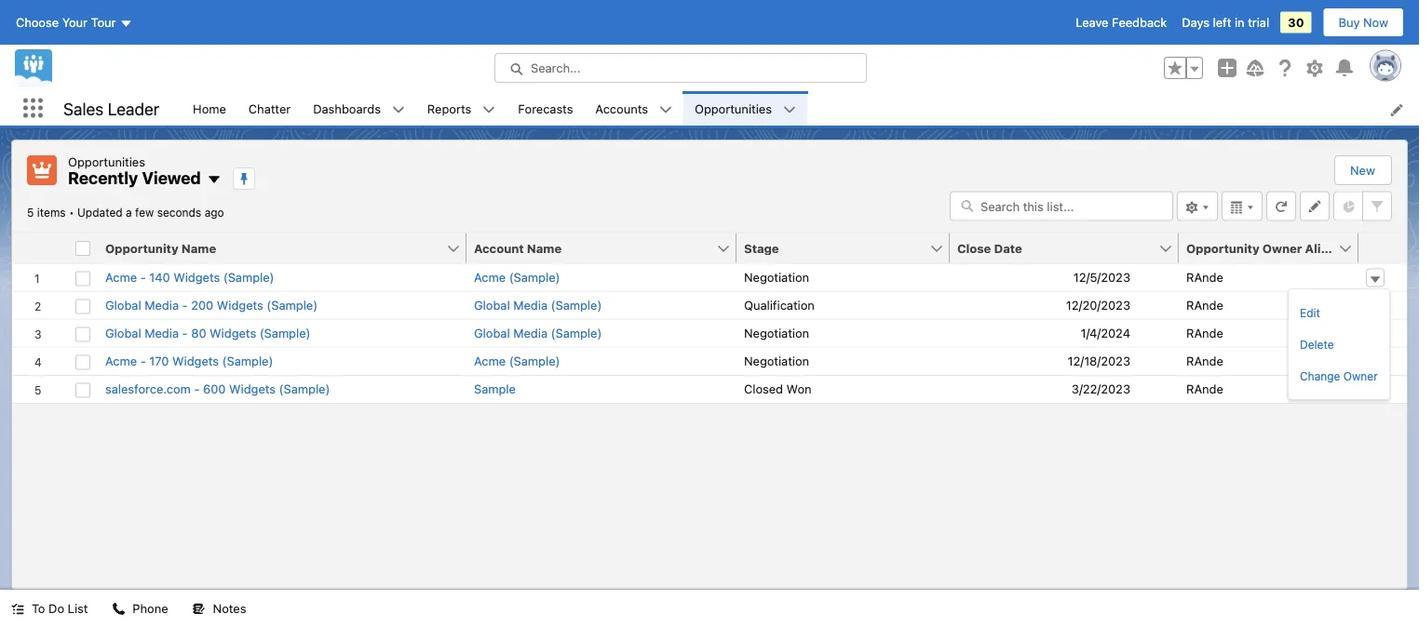 Task type: vqa. For each thing, say whether or not it's contained in the screenshot.
Edit
no



Task type: describe. For each thing, give the bounding box(es) containing it.
date
[[994, 241, 1022, 255]]

acme left 140
[[105, 270, 137, 284]]

choose your tour
[[16, 15, 116, 29]]

accounts link
[[584, 91, 659, 126]]

reports list item
[[416, 91, 507, 126]]

- for 170
[[140, 354, 146, 368]]

global media (sample) for qualification
[[474, 298, 602, 312]]

acme - 140 widgets (sample) link
[[105, 268, 274, 287]]

widgets for 600
[[229, 382, 276, 396]]

170
[[149, 354, 169, 368]]

days left in trial
[[1182, 15, 1269, 29]]

Search Recently Viewed list view. search field
[[950, 191, 1173, 221]]

media for qualification's global media (sample) link
[[513, 298, 548, 312]]

left
[[1213, 15, 1231, 29]]

forecasts link
[[507, 91, 584, 126]]

recently viewed
[[68, 168, 201, 188]]

phone
[[133, 602, 168, 616]]

phone button
[[101, 590, 179, 628]]

text default image for to do list
[[11, 603, 24, 616]]

search... button
[[494, 53, 867, 83]]

global media (sample) for negotiation
[[474, 326, 602, 340]]

close date button
[[950, 233, 1158, 263]]

negotiation for 1/4/2024
[[744, 326, 809, 340]]

140
[[149, 270, 170, 284]]

name for account name
[[527, 241, 562, 255]]

opportunity name button
[[98, 233, 446, 263]]

owner
[[1262, 241, 1302, 255]]

3/22/2023
[[1072, 382, 1130, 396]]

600
[[203, 382, 226, 396]]

opportunity for opportunity name
[[105, 241, 178, 255]]

accounts
[[595, 101, 648, 115]]

close
[[957, 241, 991, 255]]

choose
[[16, 15, 59, 29]]

cell inside recently viewed grid
[[68, 233, 98, 264]]

to
[[32, 602, 45, 616]]

leave feedback
[[1076, 15, 1167, 29]]

stage
[[744, 241, 779, 255]]

acme - 170 widgets (sample)
[[105, 354, 273, 368]]

global media - 200 widgets (sample) link
[[105, 296, 318, 315]]

stage button
[[737, 233, 929, 263]]

widgets for 140
[[173, 270, 220, 284]]

home
[[193, 101, 226, 115]]

1 rande from the top
[[1186, 270, 1223, 284]]

media for 'global media - 80 widgets (sample)' link
[[145, 326, 179, 340]]

buy now
[[1339, 15, 1388, 29]]

opportunity owner alias element
[[1179, 233, 1370, 264]]

closed won
[[744, 382, 812, 396]]

salesforce.com - 600 widgets (sample) link
[[105, 380, 330, 399]]

salesforce.com - 600 widgets (sample)
[[105, 382, 330, 396]]

list containing home
[[182, 91, 1419, 126]]

1/4/2024
[[1081, 326, 1130, 340]]

1 vertical spatial opportunities
[[68, 155, 145, 169]]

to do list
[[32, 602, 88, 616]]

rande for 3/22/2023
[[1186, 382, 1223, 396]]

action element
[[1359, 233, 1407, 264]]

accounts list item
[[584, 91, 683, 126]]

account name
[[474, 241, 562, 255]]

global down opportunity name
[[105, 298, 141, 312]]

account name button
[[466, 233, 716, 263]]

opportunities list item
[[683, 91, 807, 126]]

new
[[1350, 163, 1375, 177]]

stage element
[[737, 233, 961, 264]]

search...
[[531, 61, 581, 75]]

reports
[[427, 101, 471, 115]]

your
[[62, 15, 88, 29]]

•
[[69, 206, 74, 219]]

account name element
[[466, 233, 748, 264]]

sales leader
[[63, 98, 159, 118]]

recently viewed|opportunities|list view element
[[11, 140, 1408, 590]]

action image
[[1359, 233, 1407, 263]]

list
[[68, 602, 88, 616]]

widgets inside 'global media - 80 widgets (sample)' link
[[210, 326, 256, 340]]

to do list button
[[0, 590, 99, 628]]

opportunity owner alias button
[[1179, 233, 1338, 263]]

account
[[474, 241, 524, 255]]

dashboards link
[[302, 91, 392, 126]]

trial
[[1248, 15, 1269, 29]]

12/5/2023
[[1073, 270, 1130, 284]]

- for 140
[[140, 270, 146, 284]]

5
[[27, 206, 34, 219]]

acme (sample) for acme - 170 widgets (sample)
[[474, 354, 560, 368]]

alias
[[1305, 241, 1335, 255]]

sales
[[63, 98, 104, 118]]

text default image inside notes button
[[192, 603, 205, 616]]

reports link
[[416, 91, 483, 126]]

items
[[37, 206, 66, 219]]

notes button
[[181, 590, 257, 628]]

tour
[[91, 15, 116, 29]]

dashboards
[[313, 101, 381, 115]]

in
[[1235, 15, 1245, 29]]

forecasts
[[518, 101, 573, 115]]

global down account
[[474, 298, 510, 312]]

acme up sample
[[474, 354, 506, 368]]

global media - 80 widgets (sample) link
[[105, 324, 310, 343]]

80
[[191, 326, 206, 340]]

sample link
[[474, 380, 516, 399]]



Task type: locate. For each thing, give the bounding box(es) containing it.
1 global media (sample) from the top
[[474, 298, 602, 312]]

0 horizontal spatial name
[[181, 241, 216, 255]]

1 negotiation from the top
[[744, 270, 809, 284]]

choose your tour button
[[15, 7, 134, 37]]

chatter link
[[237, 91, 302, 126]]

global up salesforce.com
[[105, 326, 141, 340]]

rande
[[1186, 270, 1223, 284], [1186, 298, 1223, 312], [1186, 326, 1223, 340], [1186, 354, 1223, 368], [1186, 382, 1223, 396]]

text default image inside opportunities list item
[[783, 103, 796, 116]]

recently
[[68, 168, 138, 188]]

text default image inside "accounts" list item
[[659, 103, 672, 116]]

media down 'account name'
[[513, 298, 548, 312]]

negotiation up "qualification"
[[744, 270, 809, 284]]

2 vertical spatial negotiation
[[744, 354, 809, 368]]

recently viewed grid
[[12, 233, 1407, 404]]

0 horizontal spatial text default image
[[11, 603, 24, 616]]

1 vertical spatial acme (sample)
[[474, 354, 560, 368]]

1 vertical spatial global media (sample) link
[[474, 324, 602, 343]]

3 negotiation from the top
[[744, 354, 809, 368]]

widgets right 80 at the bottom left
[[210, 326, 256, 340]]

0 horizontal spatial opportunity
[[105, 241, 178, 255]]

notes
[[213, 602, 246, 616]]

negotiation up closed won
[[744, 354, 809, 368]]

global media (sample) down 'account name'
[[474, 298, 602, 312]]

widgets inside global media - 200 widgets (sample) link
[[217, 298, 263, 312]]

1 horizontal spatial text default image
[[112, 603, 125, 616]]

0 vertical spatial text default image
[[783, 103, 796, 116]]

2 global media (sample) from the top
[[474, 326, 602, 340]]

0 vertical spatial global media (sample) link
[[474, 296, 602, 315]]

widgets inside acme - 170 widgets (sample) link
[[172, 354, 219, 368]]

rande for 12/18/2023
[[1186, 354, 1223, 368]]

media up sample
[[513, 326, 548, 340]]

qualification
[[744, 298, 815, 312]]

opportunity name
[[105, 241, 216, 255]]

salesforce.com
[[105, 382, 191, 396]]

- for 600
[[194, 382, 200, 396]]

None search field
[[950, 191, 1173, 221]]

do
[[48, 602, 64, 616]]

opportunities link
[[683, 91, 783, 126]]

negotiation down "qualification"
[[744, 326, 809, 340]]

seconds
[[157, 206, 201, 219]]

1 vertical spatial global media (sample)
[[474, 326, 602, 340]]

global media (sample) link
[[474, 296, 602, 315], [474, 324, 602, 343]]

1 horizontal spatial text default image
[[783, 103, 796, 116]]

2 negotiation from the top
[[744, 326, 809, 340]]

12/18/2023
[[1068, 354, 1130, 368]]

acme - 140 widgets (sample)
[[105, 270, 274, 284]]

opportunities
[[695, 101, 772, 115], [68, 155, 145, 169]]

acme (sample) link for acme - 170 widgets (sample)
[[474, 352, 560, 371]]

recently viewed status
[[27, 206, 77, 219]]

0 horizontal spatial text default image
[[192, 603, 205, 616]]

- inside 'global media - 80 widgets (sample)' link
[[182, 326, 188, 340]]

0 vertical spatial opportunities
[[695, 101, 772, 115]]

group
[[1164, 57, 1203, 79]]

days
[[1182, 15, 1209, 29]]

- inside salesforce.com - 600 widgets (sample) link
[[194, 382, 200, 396]]

2 horizontal spatial text default image
[[659, 103, 672, 116]]

- left 200
[[182, 298, 188, 312]]

1 name from the left
[[181, 241, 216, 255]]

name
[[181, 241, 216, 255], [527, 241, 562, 255]]

text default image
[[659, 103, 672, 116], [11, 603, 24, 616], [112, 603, 125, 616]]

2 opportunity from the left
[[1186, 241, 1259, 255]]

- left 170
[[140, 354, 146, 368]]

acme down account
[[474, 270, 506, 284]]

acme - 170 widgets (sample) link
[[105, 352, 273, 371]]

chatter
[[248, 101, 291, 115]]

global media - 80 widgets (sample)
[[105, 326, 310, 340]]

cell
[[68, 233, 98, 264]]

opportunity up 140
[[105, 241, 178, 255]]

opportunities up "updated"
[[68, 155, 145, 169]]

updated
[[77, 206, 123, 219]]

- left 140
[[140, 270, 146, 284]]

2 name from the left
[[527, 241, 562, 255]]

1 opportunity from the left
[[105, 241, 178, 255]]

viewed
[[142, 168, 201, 188]]

ago
[[204, 206, 224, 219]]

leader
[[108, 98, 159, 118]]

close date
[[957, 241, 1022, 255]]

acme (sample) link
[[474, 268, 560, 287], [474, 352, 560, 371]]

0 vertical spatial acme (sample)
[[474, 270, 560, 284]]

- left 80 at the bottom left
[[182, 326, 188, 340]]

list
[[182, 91, 1419, 126]]

name for opportunity name
[[181, 241, 216, 255]]

2 acme (sample) link from the top
[[474, 352, 560, 371]]

acme (sample) for acme - 140 widgets (sample)
[[474, 270, 560, 284]]

widgets down 80 at the bottom left
[[172, 354, 219, 368]]

widgets right '600'
[[229, 382, 276, 396]]

acme (sample)
[[474, 270, 560, 284], [474, 354, 560, 368]]

text default image right accounts
[[659, 103, 672, 116]]

close date element
[[950, 233, 1190, 264]]

12/20/2023
[[1066, 298, 1130, 312]]

won
[[786, 382, 812, 396]]

text default image
[[783, 103, 796, 116], [192, 603, 205, 616]]

global media (sample) link down 'account name'
[[474, 296, 602, 315]]

5 rande from the top
[[1186, 382, 1223, 396]]

-
[[140, 270, 146, 284], [182, 298, 188, 312], [182, 326, 188, 340], [140, 354, 146, 368], [194, 382, 200, 396]]

widgets inside acme - 140 widgets (sample) link
[[173, 270, 220, 284]]

2 rande from the top
[[1186, 298, 1223, 312]]

item number image
[[12, 233, 68, 263]]

4 rande from the top
[[1186, 354, 1223, 368]]

acme (sample) link down 'account name'
[[474, 268, 560, 287]]

leave feedback link
[[1076, 15, 1167, 29]]

opportunity owner alias
[[1186, 241, 1335, 255]]

media
[[145, 298, 179, 312], [513, 298, 548, 312], [145, 326, 179, 340], [513, 326, 548, 340]]

1 vertical spatial acme (sample) link
[[474, 352, 560, 371]]

- inside acme - 170 widgets (sample) link
[[140, 354, 146, 368]]

negotiation
[[744, 270, 809, 284], [744, 326, 809, 340], [744, 354, 809, 368]]

media for global media - 200 widgets (sample) link
[[145, 298, 179, 312]]

global media (sample) link up sample
[[474, 324, 602, 343]]

0 vertical spatial global media (sample)
[[474, 298, 602, 312]]

acme (sample) up sample
[[474, 354, 560, 368]]

0 vertical spatial negotiation
[[744, 270, 809, 284]]

0 vertical spatial acme (sample) link
[[474, 268, 560, 287]]

text default image left "phone"
[[112, 603, 125, 616]]

dashboards list item
[[302, 91, 416, 126]]

item number element
[[12, 233, 68, 264]]

negotiation for 12/18/2023
[[744, 354, 809, 368]]

widgets inside salesforce.com - 600 widgets (sample) link
[[229, 382, 276, 396]]

buy now button
[[1323, 7, 1404, 37]]

widgets up 200
[[173, 270, 220, 284]]

global media (sample) link for negotiation
[[474, 324, 602, 343]]

acme (sample) link for acme - 140 widgets (sample)
[[474, 268, 560, 287]]

opportunity
[[105, 241, 178, 255], [1186, 241, 1259, 255]]

30
[[1288, 15, 1304, 29]]

global up sample
[[474, 326, 510, 340]]

media down 140
[[145, 298, 179, 312]]

1 horizontal spatial name
[[527, 241, 562, 255]]

feedback
[[1112, 15, 1167, 29]]

1 acme (sample) link from the top
[[474, 268, 560, 287]]

global media - 200 widgets (sample)
[[105, 298, 318, 312]]

leave
[[1076, 15, 1108, 29]]

buy
[[1339, 15, 1360, 29]]

1 vertical spatial negotiation
[[744, 326, 809, 340]]

text default image for phone
[[112, 603, 125, 616]]

opportunity left owner
[[1186, 241, 1259, 255]]

text default image left to at the bottom of page
[[11, 603, 24, 616]]

acme
[[105, 270, 137, 284], [474, 270, 506, 284], [105, 354, 137, 368], [474, 354, 506, 368]]

opportunity name element
[[98, 233, 478, 264]]

widgets for 170
[[172, 354, 219, 368]]

negotiation for 12/5/2023
[[744, 270, 809, 284]]

a
[[126, 206, 132, 219]]

- left '600'
[[194, 382, 200, 396]]

now
[[1363, 15, 1388, 29]]

opportunity for opportunity owner alias
[[1186, 241, 1259, 255]]

text default image inside to do list button
[[11, 603, 24, 616]]

acme left 170
[[105, 354, 137, 368]]

1 acme (sample) from the top
[[474, 270, 560, 284]]

5 items • updated a few seconds ago
[[27, 206, 224, 219]]

name up 'acme - 140 widgets (sample)'
[[181, 241, 216, 255]]

new button
[[1335, 156, 1390, 184]]

name inside button
[[527, 241, 562, 255]]

home link
[[182, 91, 237, 126]]

1 global media (sample) link from the top
[[474, 296, 602, 315]]

global
[[105, 298, 141, 312], [474, 298, 510, 312], [105, 326, 141, 340], [474, 326, 510, 340]]

text default image inside phone button
[[112, 603, 125, 616]]

1 horizontal spatial opportunities
[[695, 101, 772, 115]]

- inside acme - 140 widgets (sample) link
[[140, 270, 146, 284]]

global media (sample)
[[474, 298, 602, 312], [474, 326, 602, 340]]

sample
[[474, 382, 516, 396]]

none search field inside recently viewed|opportunities|list view element
[[950, 191, 1173, 221]]

1 horizontal spatial opportunity
[[1186, 241, 1259, 255]]

name right account
[[527, 241, 562, 255]]

name inside button
[[181, 241, 216, 255]]

global media (sample) up sample
[[474, 326, 602, 340]]

few
[[135, 206, 154, 219]]

1 vertical spatial text default image
[[192, 603, 205, 616]]

2 acme (sample) from the top
[[474, 354, 560, 368]]

0 horizontal spatial opportunities
[[68, 155, 145, 169]]

closed
[[744, 382, 783, 396]]

media for global media (sample) link for negotiation
[[513, 326, 548, 340]]

acme (sample) link up sample
[[474, 352, 560, 371]]

opportunities down search... 'button'
[[695, 101, 772, 115]]

2 global media (sample) link from the top
[[474, 324, 602, 343]]

- inside global media - 200 widgets (sample) link
[[182, 298, 188, 312]]

acme (sample) down 'account name'
[[474, 270, 560, 284]]

200
[[191, 298, 213, 312]]

3 rande from the top
[[1186, 326, 1223, 340]]

opportunities inside list item
[[695, 101, 772, 115]]

rande for 1/4/2024
[[1186, 326, 1223, 340]]

widgets right 200
[[217, 298, 263, 312]]

global media (sample) link for qualification
[[474, 296, 602, 315]]

media up 170
[[145, 326, 179, 340]]



